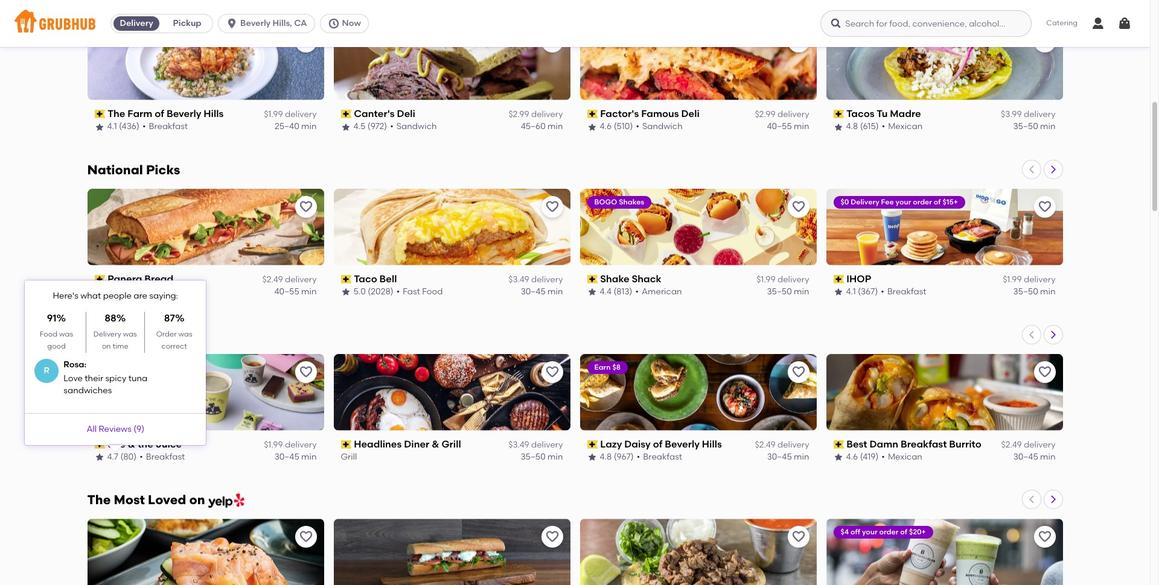 Task type: locate. For each thing, give the bounding box(es) containing it.
• american for panera bread
[[145, 287, 192, 297]]

4.4 (813)
[[600, 287, 633, 297]]

0 vertical spatial • mexican
[[882, 122, 923, 132]]

35–50 for tacos tu madre
[[1014, 122, 1039, 132]]

svg image inside now button
[[328, 18, 340, 30]]

tu
[[877, 108, 888, 119]]

star icon image left the 4.5
[[341, 122, 351, 132]]

• right '(367)'
[[881, 287, 885, 297]]

tacos tu madre logo image
[[826, 23, 1063, 100]]

beverly hills, ca
[[240, 18, 307, 28]]

national picks
[[87, 162, 180, 177]]

our
[[87, 328, 111, 343]]

1 vertical spatial on
[[189, 493, 205, 508]]

0 horizontal spatial • american
[[145, 287, 192, 297]]

star icon image left the 4.8 (384)
[[95, 288, 104, 297]]

order left $20+
[[880, 529, 899, 537]]

1 vertical spatial 40–55
[[275, 287, 299, 297]]

subscription pass image left "farm"
[[95, 110, 105, 118]]

subscription pass image left best
[[834, 441, 844, 449]]

delivery down 88
[[94, 330, 121, 339]]

the
[[138, 439, 153, 450]]

1 vertical spatial • mexican
[[882, 452, 923, 463]]

star icon image left '4.8 (967)' in the right bottom of the page
[[587, 453, 597, 463]]

2 horizontal spatial 4.8
[[846, 122, 858, 132]]

subscription pass image left 'shake'
[[587, 275, 598, 284]]

0 horizontal spatial american
[[151, 287, 192, 297]]

delivery for joe & the juice
[[285, 440, 317, 450]]

2 & from the left
[[432, 439, 439, 450]]

4.1 down the ihop
[[846, 287, 856, 297]]

• sandwich for famous
[[636, 122, 683, 132]]

0 horizontal spatial $2.49 delivery
[[262, 275, 317, 285]]

$3.49 delivery
[[509, 275, 563, 285], [509, 440, 563, 450]]

subscription pass image left lazy
[[587, 441, 598, 449]]

1 vertical spatial food
[[40, 330, 57, 339]]

star icon image
[[95, 122, 104, 132], [341, 122, 351, 132], [587, 122, 597, 132], [834, 122, 843, 132], [95, 288, 104, 297], [341, 288, 351, 297], [587, 288, 597, 297], [834, 288, 843, 297], [95, 453, 104, 463], [587, 453, 597, 463], [834, 453, 843, 463]]

2 was from the left
[[123, 330, 137, 339]]

1 caret right icon image from the top
[[1049, 165, 1058, 174]]

1 american from the left
[[151, 287, 192, 297]]

0 vertical spatial order
[[880, 32, 899, 41]]

your right fee
[[896, 198, 911, 206]]

$8
[[613, 363, 621, 372]]

0 horizontal spatial subscription pass image
[[341, 441, 352, 449]]

your for $4 off your order of $20+
[[862, 529, 878, 537]]

joe & the juice logo image
[[87, 354, 324, 431]]

(
[[134, 424, 137, 435]]

ihop
[[847, 273, 872, 285]]

1 vertical spatial 4.1
[[846, 287, 856, 297]]

hills down the farm of beverly hills logo on the left
[[204, 108, 224, 119]]

food up good
[[40, 330, 57, 339]]

was up time
[[123, 330, 137, 339]]

subscription pass image left canter's
[[341, 110, 352, 118]]

0 vertical spatial caret left icon image
[[1027, 165, 1037, 174]]

bread
[[145, 273, 173, 285]]

star icon image left 4.4
[[587, 288, 597, 297]]

&
[[128, 439, 135, 450], [432, 439, 439, 450]]

2 $2.99 delivery from the left
[[755, 109, 810, 120]]

was inside 91 food was good
[[59, 330, 73, 339]]

breakfast down the farm of beverly hills
[[149, 122, 188, 132]]

30–45 for lazy daisy of beverly hills
[[767, 452, 792, 463]]

$3.49
[[509, 275, 529, 285], [509, 440, 529, 450]]

1 vertical spatial off
[[851, 529, 861, 537]]

headlines diner & grill logo image
[[334, 354, 570, 431]]

1 horizontal spatial 40–55 min
[[767, 122, 810, 132]]

(967)
[[614, 452, 634, 463]]

1 horizontal spatial 40–55
[[767, 122, 792, 132]]

subscription pass image left factor's
[[587, 110, 598, 118]]

svg image
[[831, 18, 843, 30]]

0 horizontal spatial deli
[[397, 108, 415, 119]]

farm
[[128, 108, 152, 119]]

0 horizontal spatial hills
[[204, 108, 224, 119]]

1 • sandwich from the left
[[390, 122, 437, 132]]

breakfast down lazy daisy of beverly hills
[[643, 452, 682, 463]]

food right the fast
[[422, 287, 443, 297]]

1 vertical spatial 4.6
[[846, 452, 858, 463]]

40–55 min for factor's famous deli
[[767, 122, 810, 132]]

2 • american from the left
[[636, 287, 682, 297]]

1 vertical spatial 40–55 min
[[275, 287, 317, 297]]

4.6 down best
[[846, 452, 858, 463]]

1 vertical spatial hills
[[702, 439, 722, 450]]

4.6 (419)
[[846, 452, 879, 463]]

delivery for best damn breakfast burrito
[[1024, 440, 1056, 450]]

$2.49 for panera bread
[[262, 275, 283, 285]]

1 horizontal spatial was
[[123, 330, 137, 339]]

1 vertical spatial your
[[896, 198, 911, 206]]

• breakfast down the farm of beverly hills
[[142, 122, 188, 132]]

0 vertical spatial 4.1
[[107, 122, 117, 132]]

headlines diner & grill
[[354, 439, 461, 450]]

sandwich down famous
[[643, 122, 683, 132]]

american for bread
[[151, 287, 192, 297]]

star icon image left 5.0
[[341, 288, 351, 297]]

min for ihop
[[1041, 287, 1056, 297]]

mexican down 'madre'
[[888, 122, 923, 132]]

& up (80)
[[128, 439, 135, 450]]

1 $2.99 delivery from the left
[[509, 109, 563, 120]]

2 vertical spatial order
[[880, 529, 899, 537]]

1 • mexican from the top
[[882, 122, 923, 132]]

subscription pass image
[[834, 275, 844, 284], [341, 441, 352, 449]]

delivery button
[[111, 14, 162, 33]]

tacos tu madre
[[847, 108, 921, 119]]

breakfast down "juice"
[[146, 452, 185, 463]]

star icon image left 4.1 (436)
[[95, 122, 104, 132]]

2 vertical spatial 4.8
[[600, 452, 612, 463]]

1 vertical spatial delivery
[[851, 198, 880, 206]]

0 vertical spatial your
[[862, 32, 878, 41]]

1 vertical spatial caret right icon image
[[1049, 330, 1058, 340]]

caret left icon image for picks
[[1027, 330, 1037, 340]]

$1.99
[[264, 109, 283, 120], [757, 275, 776, 285], [1003, 275, 1022, 285], [264, 440, 283, 450]]

0 horizontal spatial on
[[102, 343, 111, 351]]

2 $3.49 from the top
[[509, 440, 529, 450]]

0 horizontal spatial 40–55 min
[[275, 287, 317, 297]]

subscription pass image for canter's deli
[[341, 110, 352, 118]]

45–60
[[521, 122, 546, 132]]

4.4
[[600, 287, 612, 297]]

grill down headlines on the left bottom
[[341, 452, 357, 463]]

american
[[151, 287, 192, 297], [642, 287, 682, 297]]

0 vertical spatial beverly
[[240, 18, 271, 28]]

factor's famous deli logo image
[[580, 23, 817, 100]]

(813)
[[614, 287, 633, 297]]

save this restaurant image for factor's famous deli logo
[[791, 34, 806, 49]]

$3.49 delivery for our top picks
[[509, 440, 563, 450]]

1 horizontal spatial grill
[[442, 439, 461, 450]]

canter's deli logo image
[[334, 23, 570, 100]]

picks right national
[[146, 162, 180, 177]]

0 vertical spatial the
[[108, 108, 125, 119]]

joe
[[108, 439, 126, 450]]

0 horizontal spatial &
[[128, 439, 135, 450]]

• fast food
[[397, 287, 443, 297]]

beverly right "daisy"
[[665, 439, 700, 450]]

4.6 left (510)
[[600, 122, 612, 132]]

35–50
[[1014, 122, 1039, 132], [767, 287, 792, 297], [1014, 287, 1039, 297], [521, 452, 546, 463]]

order
[[880, 32, 899, 41], [913, 198, 932, 206], [880, 529, 899, 537]]

off for $4
[[851, 529, 861, 537]]

1 horizontal spatial $2.49 delivery
[[755, 440, 810, 450]]

american for shack
[[642, 287, 682, 297]]

reviews
[[99, 424, 132, 435]]

1 vertical spatial caret left icon image
[[1027, 330, 1037, 340]]

0 vertical spatial 40–55
[[767, 122, 792, 132]]

all reviews ( 9 )
[[87, 424, 144, 435]]

0 horizontal spatial beverly
[[167, 108, 201, 119]]

• down damn
[[882, 452, 885, 463]]

star icon image left 4.7
[[95, 453, 104, 463]]

4.6 for best damn breakfast burrito
[[846, 452, 858, 463]]

sandwich for deli
[[397, 122, 437, 132]]

min for lazy daisy of beverly hills
[[794, 452, 810, 463]]

40–55 for factor's famous deli
[[767, 122, 792, 132]]

saying:
[[149, 291, 178, 301]]

mexican
[[888, 122, 923, 132], [888, 452, 923, 463]]

$1.99 for shake shack
[[757, 275, 776, 285]]

0 vertical spatial $3.49 delivery
[[509, 275, 563, 285]]

2 horizontal spatial beverly
[[665, 439, 700, 450]]

order left $15+
[[913, 198, 932, 206]]

save this restaurant image for haute mess logo
[[545, 531, 560, 545]]

1 vertical spatial beverly
[[167, 108, 201, 119]]

beverly right "farm"
[[167, 108, 201, 119]]

$1.99 delivery
[[264, 109, 317, 120], [757, 275, 810, 285], [1003, 275, 1056, 285], [264, 440, 317, 450]]

1 vertical spatial $3.49 delivery
[[509, 440, 563, 450]]

4.6 for factor's famous deli
[[600, 122, 612, 132]]

panera bread
[[108, 273, 173, 285]]

1 vertical spatial subscription pass image
[[341, 441, 352, 449]]

0 vertical spatial caret right icon image
[[1049, 165, 1058, 174]]

& right diner
[[432, 439, 439, 450]]

off right the $4
[[851, 529, 861, 537]]

your right $5 at the right of the page
[[862, 32, 878, 41]]

4.8 down panera
[[107, 287, 119, 297]]

1 horizontal spatial • american
[[636, 287, 682, 297]]

grill right diner
[[442, 439, 461, 450]]

subscription pass image left headlines on the left bottom
[[341, 441, 352, 449]]

save this restaurant image for best damn breakfast burrito logo on the bottom right of the page
[[1038, 365, 1052, 380]]

$15+
[[943, 198, 958, 206]]

3 caret right icon image from the top
[[1049, 495, 1058, 505]]

1 horizontal spatial • sandwich
[[636, 122, 683, 132]]

save this restaurant image
[[545, 34, 560, 49], [545, 200, 560, 214], [1038, 200, 1052, 214], [299, 365, 313, 380], [545, 365, 560, 380], [791, 365, 806, 380], [299, 531, 313, 545], [1038, 531, 1052, 545]]

30–45 for taco bell
[[521, 287, 546, 297]]

off right $5 at the right of the page
[[851, 32, 861, 41]]

2 vertical spatial caret left icon image
[[1027, 495, 1037, 505]]

on right "loved"
[[189, 493, 205, 508]]

4.1
[[107, 122, 117, 132], [846, 287, 856, 297]]

top
[[113, 328, 137, 343]]

star icon image left 4.8 (615)
[[834, 122, 843, 132]]

1 vertical spatial 4.8
[[107, 287, 119, 297]]

$1.99 for joe & the juice
[[264, 440, 283, 450]]

0 horizontal spatial • sandwich
[[390, 122, 437, 132]]

1 $3.49 from the top
[[509, 275, 529, 285]]

1 • american from the left
[[145, 287, 192, 297]]

$3.99 delivery
[[1001, 109, 1056, 120]]

• american down "bread"
[[145, 287, 192, 297]]

delivery for shake shack
[[778, 275, 810, 285]]

(367)
[[858, 287, 878, 297]]

svg image
[[1091, 16, 1106, 31], [1118, 16, 1132, 31], [226, 18, 238, 30], [328, 18, 340, 30]]

0 horizontal spatial 4.8
[[107, 287, 119, 297]]

$1.99 delivery for the farm of beverly hills
[[264, 109, 317, 120]]

your for $5 off your order of $25+
[[862, 32, 878, 41]]

1 horizontal spatial $2.99
[[755, 109, 776, 120]]

0 vertical spatial $3.49
[[509, 275, 529, 285]]

deli right canter's
[[397, 108, 415, 119]]

4.1 left the (436)
[[107, 122, 117, 132]]

35–50 for shake shack
[[767, 287, 792, 297]]

• right (813)
[[636, 287, 639, 297]]

min for the farm of beverly hills
[[301, 122, 317, 132]]

delivery for panera bread
[[285, 275, 317, 285]]

0 horizontal spatial food
[[40, 330, 57, 339]]

sandwich for famous
[[643, 122, 683, 132]]

delivery for taco bell
[[531, 275, 563, 285]]

• down "farm"
[[142, 122, 146, 132]]

the left the most
[[87, 493, 111, 508]]

american down shack
[[642, 287, 682, 297]]

1 $2.99 from the left
[[509, 109, 529, 120]]

save this restaurant image for the farm of beverly hills logo on the left
[[299, 34, 313, 49]]

delivery for canter's deli
[[531, 109, 563, 120]]

delivery left pickup at left top
[[120, 18, 153, 28]]

40–55 min
[[767, 122, 810, 132], [275, 287, 317, 297]]

delivery for 88
[[94, 330, 121, 339]]

0 horizontal spatial was
[[59, 330, 73, 339]]

0 vertical spatial delivery
[[120, 18, 153, 28]]

subscription pass image left taco
[[341, 275, 352, 284]]

• breakfast down "juice"
[[140, 452, 185, 463]]

beverly left hills,
[[240, 18, 271, 28]]

• for joe & the juice
[[140, 452, 143, 463]]

1 horizontal spatial deli
[[682, 108, 700, 119]]

1 vertical spatial mexican
[[888, 452, 923, 463]]

4.8 down tacos
[[846, 122, 858, 132]]

$1.99 delivery for ihop
[[1003, 275, 1056, 285]]

4.6
[[600, 122, 612, 132], [846, 452, 858, 463]]

0 vertical spatial 40–55 min
[[767, 122, 810, 132]]

• right (510)
[[636, 122, 639, 132]]

1 horizontal spatial 4.8
[[600, 452, 612, 463]]

min for headlines diner & grill
[[548, 452, 563, 463]]

american down "bread"
[[151, 287, 192, 297]]

2 $3.49 delivery from the top
[[509, 440, 563, 450]]

on inside 88 delivery was on time
[[102, 343, 111, 351]]

subscription pass image for shake shack
[[587, 275, 598, 284]]

caret right icon image
[[1049, 165, 1058, 174], [1049, 330, 1058, 340], [1049, 495, 1058, 505]]

• mexican for breakfast
[[882, 452, 923, 463]]

their
[[85, 374, 103, 384]]

• mexican down best damn breakfast burrito
[[882, 452, 923, 463]]

the for the most loved on
[[87, 493, 111, 508]]

3 caret left icon image from the top
[[1027, 495, 1037, 505]]

subscription pass image up what
[[95, 275, 105, 284]]

subscription pass image left tacos
[[834, 110, 844, 118]]

subscription pass image left joe
[[95, 441, 105, 449]]

earn $8
[[595, 363, 621, 372]]

star icon image for panera bread
[[95, 288, 104, 297]]

2 horizontal spatial was
[[178, 330, 192, 339]]

0 vertical spatial mexican
[[888, 122, 923, 132]]

0 vertical spatial 4.8
[[846, 122, 858, 132]]

2 vertical spatial caret right icon image
[[1049, 495, 1058, 505]]

1 & from the left
[[128, 439, 135, 450]]

your
[[862, 32, 878, 41], [896, 198, 911, 206], [862, 529, 878, 537]]

bogo
[[595, 198, 617, 206]]

• breakfast right '(367)'
[[881, 287, 927, 297]]

was up correct on the left of the page
[[178, 330, 192, 339]]

star icon image for tacos tu madre
[[834, 122, 843, 132]]

1 horizontal spatial food
[[422, 287, 443, 297]]

breakfast for farm
[[149, 122, 188, 132]]

1 horizontal spatial sandwich
[[643, 122, 683, 132]]

2 vertical spatial beverly
[[665, 439, 700, 450]]

ponsonby road cafe logo image
[[87, 520, 324, 586]]

1 horizontal spatial $2.49
[[755, 440, 776, 450]]

canter's
[[354, 108, 395, 119]]

1 horizontal spatial 4.6
[[846, 452, 858, 463]]

shack
[[632, 273, 662, 285]]

best damn breakfast burrito logo image
[[826, 354, 1063, 431]]

2 vertical spatial your
[[862, 529, 878, 537]]

tuna
[[128, 374, 148, 384]]

1 horizontal spatial beverly
[[240, 18, 271, 28]]

0 horizontal spatial 4.1
[[107, 122, 117, 132]]

• breakfast down lazy daisy of beverly hills
[[637, 452, 682, 463]]

subscription pass image left the ihop
[[834, 275, 844, 284]]

subscription pass image
[[95, 110, 105, 118], [341, 110, 352, 118], [587, 110, 598, 118], [834, 110, 844, 118], [95, 275, 105, 284], [341, 275, 352, 284], [587, 275, 598, 284], [95, 441, 105, 449], [587, 441, 598, 449], [834, 441, 844, 449]]

2 horizontal spatial $2.49 delivery
[[1002, 440, 1056, 450]]

caret right icon image for loved
[[1049, 495, 1058, 505]]

0 vertical spatial off
[[851, 32, 861, 41]]

• down "daisy"
[[637, 452, 640, 463]]

$5 off your order of $25+
[[841, 32, 926, 41]]

1 vertical spatial grill
[[341, 452, 357, 463]]

2 $2.99 from the left
[[755, 109, 776, 120]]

0 horizontal spatial 4.6
[[600, 122, 612, 132]]

best damn breakfast burrito
[[847, 439, 982, 450]]

2 • sandwich from the left
[[636, 122, 683, 132]]

star icon image left 4.6 (510)
[[587, 122, 597, 132]]

4.8 down lazy
[[600, 452, 612, 463]]

• for the farm of beverly hills
[[142, 122, 146, 132]]

35–50 min for headlines diner & grill
[[521, 452, 563, 463]]

beverly
[[240, 18, 271, 28], [167, 108, 201, 119], [665, 439, 700, 450]]

1 horizontal spatial &
[[432, 439, 439, 450]]

1 vertical spatial the
[[87, 493, 111, 508]]

breakfast
[[149, 122, 188, 132], [888, 287, 927, 297], [901, 439, 947, 450], [146, 452, 185, 463], [643, 452, 682, 463]]

0 vertical spatial 4.6
[[600, 122, 612, 132]]

delivery right $0
[[851, 198, 880, 206]]

0 vertical spatial on
[[102, 343, 111, 351]]

• sandwich down famous
[[636, 122, 683, 132]]

2 caret right icon image from the top
[[1049, 330, 1058, 340]]

• right (80)
[[140, 452, 143, 463]]

1 vertical spatial $3.49
[[509, 440, 529, 450]]

time
[[113, 343, 128, 351]]

2 caret left icon image from the top
[[1027, 330, 1037, 340]]

$1.99 delivery for joe & the juice
[[264, 440, 317, 450]]

delivery
[[120, 18, 153, 28], [851, 198, 880, 206], [94, 330, 121, 339]]

2 • mexican from the top
[[882, 452, 923, 463]]

30–45 min for best damn breakfast burrito
[[1014, 452, 1056, 463]]

breakfast for daisy
[[643, 452, 682, 463]]

1 horizontal spatial $2.99 delivery
[[755, 109, 810, 120]]

star icon image for taco bell
[[341, 288, 351, 297]]

• mexican for madre
[[882, 122, 923, 132]]

• sandwich for deli
[[390, 122, 437, 132]]

$2.49 for best damn breakfast burrito
[[1002, 440, 1022, 450]]

4.1 for ihop
[[846, 287, 856, 297]]

on left time
[[102, 343, 111, 351]]

0 horizontal spatial 40–55
[[275, 287, 299, 297]]

svg image inside the beverly hills, ca button
[[226, 18, 238, 30]]

your right the $4
[[862, 529, 878, 537]]

hills
[[204, 108, 224, 119], [702, 439, 722, 450]]

1 horizontal spatial subscription pass image
[[834, 275, 844, 284]]

• sandwich down canter's deli
[[390, 122, 437, 132]]

• mexican
[[882, 122, 923, 132], [882, 452, 923, 463]]

2 sandwich from the left
[[643, 122, 683, 132]]

on for the most loved on
[[189, 493, 205, 508]]

what
[[80, 291, 101, 301]]

1 sandwich from the left
[[397, 122, 437, 132]]

• down panera bread
[[145, 287, 148, 297]]

• left the fast
[[397, 287, 400, 297]]

1 $3.49 delivery from the top
[[509, 275, 563, 285]]

the up 4.1 (436)
[[108, 108, 125, 119]]

factor's
[[600, 108, 639, 119]]

25–40
[[275, 122, 299, 132]]

• mexican down 'madre'
[[882, 122, 923, 132]]

2 horizontal spatial $2.49
[[1002, 440, 1022, 450]]

deli right famous
[[682, 108, 700, 119]]

was inside 87 order was correct
[[178, 330, 192, 339]]

1 deli from the left
[[397, 108, 415, 119]]

order left $25+
[[880, 32, 899, 41]]

3 was from the left
[[178, 330, 192, 339]]

shake shack logo image
[[580, 189, 817, 266]]

• right (972)
[[390, 122, 394, 132]]

star icon image left 4.6 (419)
[[834, 453, 843, 463]]

4.8
[[846, 122, 858, 132], [107, 287, 119, 297], [600, 452, 612, 463]]

1 was from the left
[[59, 330, 73, 339]]

was for 91
[[59, 330, 73, 339]]

35–50 min
[[1014, 122, 1056, 132], [767, 287, 810, 297], [1014, 287, 1056, 297], [521, 452, 563, 463]]

0 vertical spatial subscription pass image
[[834, 275, 844, 284]]

0 vertical spatial hills
[[204, 108, 224, 119]]

caret left icon image
[[1027, 165, 1037, 174], [1027, 330, 1037, 340], [1027, 495, 1037, 505]]

star icon image for ihop
[[834, 288, 843, 297]]

2 american from the left
[[642, 287, 682, 297]]

delivery for tacos tu madre
[[1024, 109, 1056, 120]]

save this restaurant image
[[299, 34, 313, 49], [791, 34, 806, 49], [1038, 34, 1052, 49], [299, 200, 313, 214], [791, 200, 806, 214], [1038, 365, 1052, 380], [545, 531, 560, 545], [791, 531, 806, 545]]

1 horizontal spatial hills
[[702, 439, 722, 450]]

on for 88 delivery was on time
[[102, 343, 111, 351]]

was
[[59, 330, 73, 339], [123, 330, 137, 339], [178, 330, 192, 339]]

0 vertical spatial food
[[422, 287, 443, 297]]

hills down lazy daisy of beverly hills logo
[[702, 439, 722, 450]]

subscription pass image for best damn breakfast burrito
[[834, 441, 844, 449]]

0 horizontal spatial sandwich
[[397, 122, 437, 132]]

1 horizontal spatial 4.1
[[846, 287, 856, 297]]

2 deli from the left
[[682, 108, 700, 119]]

was up good
[[59, 330, 73, 339]]

• american down shack
[[636, 287, 682, 297]]

now
[[342, 18, 361, 28]]

delivery inside 88 delivery was on time
[[94, 330, 121, 339]]

tooltip
[[25, 281, 206, 453]]

ihop logo image
[[826, 189, 1063, 266]]

picks down 87
[[140, 328, 174, 343]]

sandwich down canter's deli
[[397, 122, 437, 132]]

subscription pass image for joe & the juice
[[95, 441, 105, 449]]

$0 delivery fee your order of $15+
[[841, 198, 958, 206]]

mexican down best damn breakfast burrito
[[888, 452, 923, 463]]

was inside 88 delivery was on time
[[123, 330, 137, 339]]

0 horizontal spatial $2.49
[[262, 275, 283, 285]]

lazy daisy of beverly hills logo image
[[580, 354, 817, 431]]

2 vertical spatial delivery
[[94, 330, 121, 339]]

star icon image left the 4.1 (367)
[[834, 288, 843, 297]]

mexican for madre
[[888, 122, 923, 132]]

best
[[847, 439, 868, 450]]

• for taco bell
[[397, 287, 400, 297]]

• down tacos tu madre
[[882, 122, 885, 132]]

0 horizontal spatial $2.99 delivery
[[509, 109, 563, 120]]

1 horizontal spatial american
[[642, 287, 682, 297]]



Task type: describe. For each thing, give the bounding box(es) containing it.
• for factor's famous deli
[[636, 122, 639, 132]]

min for shake shack
[[794, 287, 810, 297]]

min for panera bread
[[301, 287, 317, 297]]

juice
[[156, 439, 182, 450]]

star icon image for joe & the juice
[[95, 453, 104, 463]]

40–55 min for panera bread
[[275, 287, 317, 297]]

35–50 min for ihop
[[1014, 287, 1056, 297]]

star icon image for best damn breakfast burrito
[[834, 453, 843, 463]]

87 order was correct
[[156, 313, 192, 351]]

30–45 for best damn breakfast burrito
[[1014, 452, 1039, 463]]

shakes
[[619, 198, 645, 206]]

$2.99 delivery for factor's famous deli
[[755, 109, 810, 120]]

4.6 (510)
[[600, 122, 633, 132]]

45–60 min
[[521, 122, 563, 132]]

order for $20+
[[880, 529, 899, 537]]

beverly for the farm of beverly hills
[[167, 108, 201, 119]]

panera bread logo image
[[87, 189, 324, 266]]

$20+
[[909, 529, 926, 537]]

4.7 (80)
[[107, 452, 137, 463]]

• breakfast for ihop
[[881, 287, 927, 297]]

Search for food, convenience, alcohol... search field
[[821, 10, 1032, 37]]

4.8 (384)
[[107, 287, 142, 297]]

save this restaurant image for otro dia tacos logo
[[791, 531, 806, 545]]

correct
[[162, 343, 187, 351]]

lazy
[[600, 439, 622, 450]]

sandwiches
[[64, 386, 112, 396]]

4.8 for panera bread
[[107, 287, 119, 297]]

of left $15+
[[934, 198, 941, 206]]

4.5 (972)
[[354, 122, 387, 132]]

delivery for ihop
[[1024, 275, 1056, 285]]

4.8 for tacos tu madre
[[846, 122, 858, 132]]

star icon image for lazy daisy of beverly hills
[[587, 453, 597, 463]]

subscription pass image for factor's famous deli
[[587, 110, 598, 118]]

min for best damn breakfast burrito
[[1041, 452, 1056, 463]]

star icon image for the farm of beverly hills
[[95, 122, 104, 132]]

hills for the farm of beverly hills
[[204, 108, 224, 119]]

off for $5
[[851, 32, 861, 41]]

40–55 for panera bread
[[275, 287, 299, 297]]

30–45 min for taco bell
[[521, 287, 563, 297]]

body energy club - west hollywood logo image
[[826, 520, 1063, 586]]

$3.99
[[1001, 109, 1022, 120]]

canter's deli
[[354, 108, 415, 119]]

min for canter's deli
[[548, 122, 563, 132]]

$5
[[841, 32, 849, 41]]

hills for lazy daisy of beverly hills
[[702, 439, 722, 450]]

food inside 91 food was good
[[40, 330, 57, 339]]

87
[[164, 313, 175, 325]]

delivery for headlines diner & grill
[[531, 440, 563, 450]]

35–50 min for shake shack
[[767, 287, 810, 297]]

• for canter's deli
[[390, 122, 394, 132]]

4.1 for the farm of beverly hills
[[107, 122, 117, 132]]

the for the farm of beverly hills
[[108, 108, 125, 119]]

taco bell
[[354, 273, 397, 285]]

catering
[[1047, 19, 1078, 27]]

good
[[47, 343, 66, 351]]

hills,
[[273, 18, 292, 28]]

star icon image for canter's deli
[[341, 122, 351, 132]]

of right "farm"
[[155, 108, 164, 119]]

min for taco bell
[[548, 287, 563, 297]]

(2028)
[[368, 287, 394, 297]]

loved
[[148, 493, 186, 508]]

bell
[[380, 273, 397, 285]]

now button
[[320, 14, 374, 33]]

bogo shakes
[[595, 198, 645, 206]]

love
[[64, 374, 83, 384]]

main navigation navigation
[[0, 0, 1150, 47]]

(972)
[[368, 122, 387, 132]]

$25+
[[909, 32, 926, 41]]

(384)
[[121, 287, 142, 297]]

• breakfast for lazy daisy of beverly hills
[[637, 452, 682, 463]]

breakfast for &
[[146, 452, 185, 463]]

0 vertical spatial grill
[[442, 439, 461, 450]]

burrito
[[950, 439, 982, 450]]

star icon image for shake shack
[[587, 288, 597, 297]]

4.8 (615)
[[846, 122, 879, 132]]

subscription pass image for taco bell
[[341, 275, 352, 284]]

$3.49 for national picks
[[509, 275, 529, 285]]

breakfast right '(367)'
[[888, 287, 927, 297]]

min for joe & the juice
[[301, 452, 317, 463]]

joe & the juice
[[108, 439, 182, 450]]

• breakfast for the farm of beverly hills
[[142, 122, 188, 132]]

breakfast right damn
[[901, 439, 947, 450]]

otro dia tacos logo image
[[580, 520, 817, 586]]

30–45 for joe & the juice
[[275, 452, 299, 463]]

people
[[103, 291, 132, 301]]

tooltip containing 91
[[25, 281, 206, 453]]

25–40 min
[[275, 122, 317, 132]]

• for best damn breakfast burrito
[[882, 452, 885, 463]]

ca
[[294, 18, 307, 28]]

$0
[[841, 198, 849, 206]]

mexican for breakfast
[[888, 452, 923, 463]]

taco
[[354, 273, 377, 285]]

lazy daisy of beverly hills
[[600, 439, 722, 450]]

delivery inside button
[[120, 18, 153, 28]]

fast
[[403, 287, 420, 297]]

$1.99 for the farm of beverly hills
[[264, 109, 283, 120]]

our top picks
[[87, 328, 174, 343]]

1 caret left icon image from the top
[[1027, 165, 1037, 174]]

beverly inside the beverly hills, ca button
[[240, 18, 271, 28]]

min for factor's famous deli
[[794, 122, 810, 132]]

subscription pass image for panera bread
[[95, 275, 105, 284]]

0 horizontal spatial grill
[[341, 452, 357, 463]]

beverly for lazy daisy of beverly hills
[[665, 439, 700, 450]]

madre
[[890, 108, 921, 119]]

diner
[[404, 439, 430, 450]]

35–50 for ihop
[[1014, 287, 1039, 297]]

4.5
[[354, 122, 366, 132]]

4.7
[[107, 452, 118, 463]]

spicy
[[105, 374, 126, 384]]

fee
[[881, 198, 894, 206]]

4.1 (436)
[[107, 122, 139, 132]]

the farm of beverly hills logo image
[[87, 23, 324, 100]]

shake shack
[[600, 273, 662, 285]]

• for shake shack
[[636, 287, 639, 297]]

shake
[[600, 273, 630, 285]]

factor's famous deli
[[600, 108, 700, 119]]

• breakfast for joe & the juice
[[140, 452, 185, 463]]

$3.49 for our top picks
[[509, 440, 529, 450]]

(80)
[[120, 452, 137, 463]]

damn
[[870, 439, 899, 450]]

are
[[134, 291, 147, 301]]

pickup button
[[162, 14, 213, 33]]

91
[[47, 313, 57, 325]]

$2.99 delivery for canter's deli
[[509, 109, 563, 120]]

rosa
[[64, 360, 84, 370]]

subscription pass image for the farm of beverly hills
[[95, 110, 105, 118]]

(436)
[[119, 122, 139, 132]]

4.1 (367)
[[846, 287, 878, 297]]

r
[[44, 366, 50, 376]]

delivery for lazy daisy of beverly hills
[[778, 440, 810, 450]]

$1.99 for ihop
[[1003, 275, 1022, 285]]

order
[[156, 330, 177, 339]]

of left $20+
[[901, 529, 908, 537]]

of right "daisy"
[[653, 439, 663, 450]]

• american for shake shack
[[636, 287, 682, 297]]

$2.99 for canter's deli
[[509, 109, 529, 120]]

taco bell logo image
[[334, 189, 570, 266]]

the most loved on
[[87, 493, 208, 508]]

$2.49 for lazy daisy of beverly hills
[[755, 440, 776, 450]]

$2.99 for factor's famous deli
[[755, 109, 776, 120]]

of left $25+
[[900, 32, 908, 41]]

1 vertical spatial picks
[[140, 328, 174, 343]]

)
[[141, 424, 144, 435]]

88 delivery was on time
[[94, 313, 137, 351]]

tacos
[[847, 108, 875, 119]]

catering button
[[1038, 10, 1086, 37]]

0 vertical spatial picks
[[146, 162, 180, 177]]

caret right icon image for picks
[[1049, 330, 1058, 340]]

min for tacos tu madre
[[1041, 122, 1056, 132]]

91 food was good
[[40, 313, 73, 351]]

famous
[[641, 108, 679, 119]]

haute mess logo image
[[334, 520, 570, 586]]

$2.49 delivery for panera bread
[[262, 275, 317, 285]]

subscription pass image for tacos tu madre
[[834, 110, 844, 118]]

save this restaurant image for panera bread logo
[[299, 200, 313, 214]]

5.0
[[354, 287, 366, 297]]

9
[[137, 424, 141, 435]]

caret left icon image for loved
[[1027, 495, 1037, 505]]

headlines
[[354, 439, 402, 450]]

(510)
[[614, 122, 633, 132]]

was for 88
[[123, 330, 137, 339]]

1 vertical spatial order
[[913, 198, 932, 206]]

daisy
[[625, 439, 651, 450]]

• for ihop
[[881, 287, 885, 297]]

panera
[[108, 273, 142, 285]]

(615)
[[860, 122, 879, 132]]

$4
[[841, 529, 849, 537]]

$1.99 delivery for shake shack
[[757, 275, 810, 285]]

pickup
[[173, 18, 201, 28]]

here's what people are saying:
[[53, 291, 178, 301]]



Task type: vqa. For each thing, say whether or not it's contained in the screenshot.
Your account at top left
no



